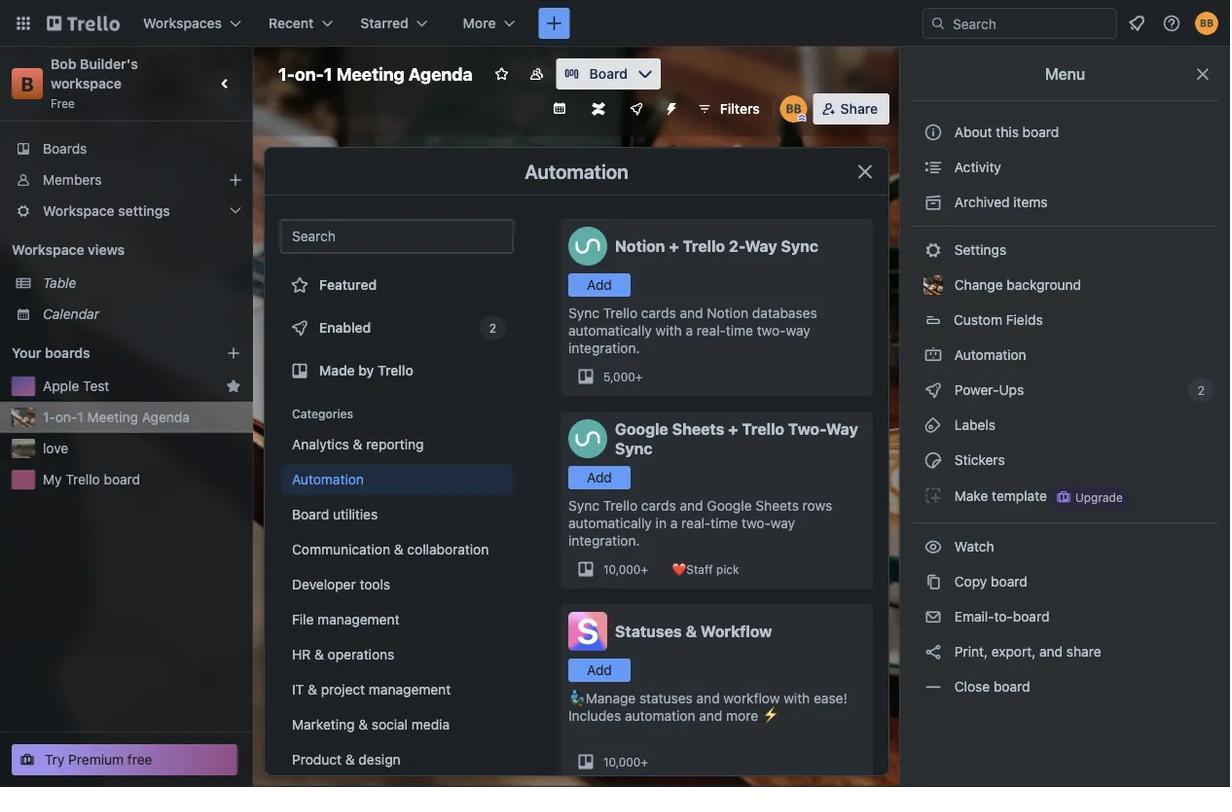 Task type: describe. For each thing, give the bounding box(es) containing it.
board for this
[[1023, 124, 1059, 140]]

try
[[45, 752, 65, 768]]

by
[[358, 363, 374, 379]]

5,000 +
[[603, 370, 643, 384]]

sm image for copy board
[[924, 572, 943, 592]]

your boards with 4 items element
[[12, 342, 197, 365]]

in
[[656, 515, 667, 531]]

enabled
[[319, 320, 371, 336]]

trello inside sync trello cards and google sheets rows automatically in a real-time two-way integration.
[[603, 498, 638, 514]]

calendar
[[43, 306, 99, 322]]

upgrade
[[1076, 491, 1123, 504]]

bob builder (bobbuilder40) image
[[1195, 12, 1219, 35]]

2-
[[729, 237, 745, 256]]

close board link
[[912, 672, 1219, 703]]

free
[[127, 752, 152, 768]]

0 vertical spatial automation
[[525, 160, 628, 183]]

sync inside sync trello cards and google sheets rows automatically in a real-time two-way integration.
[[568, 498, 600, 514]]

0 vertical spatial notion
[[615, 237, 665, 256]]

copy board link
[[912, 566, 1219, 598]]

confluence icon image
[[592, 102, 605, 116]]

workspace views
[[12, 242, 125, 258]]

add for google sheets + trello two-way sync
[[587, 470, 612, 486]]

add for notion + trello 2-way sync
[[587, 277, 612, 293]]

add button for google sheets + trello two-way sync
[[568, 466, 631, 490]]

board utilities link
[[280, 499, 514, 530]]

includes
[[568, 708, 621, 724]]

google sheets + trello two-way sync
[[615, 420, 858, 458]]

board button
[[556, 58, 661, 90]]

statuses & workflow
[[615, 622, 772, 641]]

media
[[412, 717, 450, 733]]

sm image for activity
[[924, 158, 943, 177]]

0 horizontal spatial meeting
[[87, 409, 138, 425]]

filters
[[720, 101, 760, 117]]

❤️ staff pick
[[672, 563, 739, 576]]

stickers
[[951, 452, 1005, 468]]

1 10,000 + from the top
[[603, 563, 648, 576]]

board up to- at right bottom
[[991, 574, 1028, 590]]

archived
[[955, 194, 1010, 210]]

❤️
[[672, 563, 683, 576]]

board for board utilities
[[292, 507, 329, 523]]

apple test
[[43, 378, 109, 394]]

add board image
[[226, 346, 241, 361]]

share
[[841, 101, 878, 117]]

Search text field
[[280, 219, 514, 254]]

time inside sync trello cards and google sheets rows automatically in a real-time two-way integration.
[[711, 515, 738, 531]]

two-
[[788, 420, 826, 438]]

free
[[51, 96, 75, 110]]

tools
[[360, 577, 390, 593]]

2 10,000 + from the top
[[603, 755, 648, 769]]

workspace visible image
[[529, 66, 545, 82]]

sm image for labels
[[924, 416, 943, 435]]

trello inside the google sheets + trello two-way sync
[[742, 420, 785, 438]]

cards for notion
[[641, 305, 676, 321]]

⚡️
[[762, 708, 776, 724]]

sheets inside sync trello cards and google sheets rows automatically in a real-time two-way integration.
[[756, 498, 799, 514]]

table
[[43, 275, 76, 291]]

+ inside the google sheets + trello two-way sync
[[728, 420, 738, 438]]

love link
[[43, 439, 241, 458]]

boards
[[43, 141, 87, 157]]

communication & collaboration
[[292, 542, 489, 558]]

trello inside sync trello cards and notion databases automatically with a real-time two-way integration.
[[603, 305, 638, 321]]

boards
[[45, 345, 90, 361]]

add button for statuses & workflow
[[568, 659, 631, 682]]

members
[[43, 172, 102, 188]]

calendar link
[[43, 305, 241, 324]]

watch link
[[912, 531, 1219, 563]]

cards for google
[[641, 498, 676, 514]]

& for social
[[358, 717, 368, 733]]

time inside sync trello cards and notion databases automatically with a real-time two-way integration.
[[726, 323, 753, 339]]

background
[[1007, 277, 1082, 293]]

staff
[[687, 563, 713, 576]]

1- inside 1-on-1 meeting agenda link
[[43, 409, 55, 425]]

& for design
[[345, 752, 355, 768]]

this
[[996, 124, 1019, 140]]

about this board
[[955, 124, 1059, 140]]

upgrade button
[[1052, 486, 1127, 509]]

template
[[992, 488, 1047, 504]]

change background link
[[912, 270, 1219, 301]]

activity
[[951, 159, 1001, 175]]

labels
[[951, 417, 996, 433]]

power ups image
[[629, 101, 644, 117]]

+ down sync trello cards and notion databases automatically with a real-time two-way integration.
[[635, 370, 643, 384]]

ups
[[999, 382, 1024, 398]]

workspace for workspace views
[[12, 242, 84, 258]]

add for statuses & workflow
[[587, 662, 612, 678]]

marketing & social media link
[[280, 710, 514, 741]]

analytics & reporting
[[292, 437, 424, 453]]

hr & operations
[[292, 647, 395, 663]]

databases
[[752, 305, 817, 321]]

it & project management link
[[280, 675, 514, 706]]

settings link
[[912, 235, 1219, 266]]

sync inside sync trello cards and notion databases automatically with a real-time two-way integration.
[[568, 305, 600, 321]]

open information menu image
[[1162, 14, 1182, 33]]

utilities
[[333, 507, 378, 523]]

this member is an admin of this board. image
[[798, 114, 807, 123]]

hr
[[292, 647, 311, 663]]

+ left ❤️
[[641, 563, 648, 576]]

b link
[[12, 68, 43, 99]]

primary element
[[0, 0, 1230, 47]]

love
[[43, 440, 68, 457]]

social
[[372, 717, 408, 733]]

integration. inside sync trello cards and notion databases automatically with a real-time two-way integration.
[[568, 340, 640, 356]]

featured
[[319, 277, 377, 293]]

with inside sync trello cards and notion databases automatically with a real-time two-way integration.
[[656, 323, 682, 339]]

a inside sync trello cards and notion databases automatically with a real-time two-way integration.
[[686, 323, 693, 339]]

and for +
[[680, 498, 703, 514]]

custom
[[954, 312, 1003, 328]]

workflow
[[724, 691, 780, 707]]

way inside the google sheets + trello two-way sync
[[826, 420, 858, 438]]

test
[[83, 378, 109, 394]]

featured link
[[280, 266, 514, 305]]

statuses
[[640, 691, 693, 707]]

& for workflow
[[686, 622, 697, 641]]

0 notifications image
[[1125, 12, 1149, 35]]

0 horizontal spatial 1
[[77, 409, 83, 425]]

sync trello cards and google sheets rows automatically in a real-time two-way integration.
[[568, 498, 832, 549]]

sm image for print, export, and share
[[924, 642, 943, 662]]

sm image for watch
[[924, 537, 943, 557]]

views
[[88, 242, 125, 258]]

close
[[955, 679, 990, 695]]

notion inside sync trello cards and notion databases automatically with a real-time two-way integration.
[[707, 305, 749, 321]]

1-on-1 meeting agenda inside 1-on-1 meeting agenda link
[[43, 409, 190, 425]]

2 for power-ups
[[1198, 384, 1205, 397]]

sm image for archived items
[[924, 193, 943, 212]]

premium
[[68, 752, 124, 768]]

export,
[[992, 644, 1036, 660]]

marketing
[[292, 717, 355, 733]]

communication & collaboration link
[[280, 534, 514, 566]]

activity link
[[912, 152, 1219, 183]]

change
[[955, 277, 1003, 293]]

1 vertical spatial automation link
[[280, 464, 514, 495]]

my trello board
[[43, 472, 140, 488]]



Task type: vqa. For each thing, say whether or not it's contained in the screenshot.
bottommost way
yes



Task type: locate. For each thing, give the bounding box(es) containing it.
1 10,000 from the top
[[603, 563, 641, 576]]

ease!
[[814, 691, 848, 707]]

0 vertical spatial 1-
[[278, 63, 295, 84]]

1 horizontal spatial on-
[[295, 63, 324, 84]]

and right statuses at right bottom
[[697, 691, 720, 707]]

way up rows at the right of page
[[826, 420, 858, 438]]

automation down the calendar power-up "image"
[[525, 160, 628, 183]]

0 vertical spatial add button
[[568, 274, 631, 297]]

sm image left archived
[[924, 193, 943, 212]]

5 sm image from the top
[[924, 537, 943, 557]]

my trello board link
[[43, 470, 241, 490]]

recent
[[269, 15, 314, 31]]

+ down automation
[[641, 755, 648, 769]]

board for to-
[[1013, 609, 1050, 625]]

0 vertical spatial cards
[[641, 305, 676, 321]]

& for reporting
[[353, 437, 362, 453]]

sm image for power-ups
[[924, 381, 943, 400]]

0 horizontal spatial way
[[745, 237, 777, 256]]

0 vertical spatial google
[[615, 420, 668, 438]]

google down '5,000 +'
[[615, 420, 668, 438]]

a
[[686, 323, 693, 339], [670, 515, 678, 531]]

1- up love
[[43, 409, 55, 425]]

3 add from the top
[[587, 662, 612, 678]]

0 horizontal spatial automation link
[[280, 464, 514, 495]]

sm image
[[924, 193, 943, 212], [924, 381, 943, 400], [924, 416, 943, 435], [924, 451, 943, 470], [924, 607, 943, 627], [924, 677, 943, 697]]

notion left "2-"
[[615, 237, 665, 256]]

& left social
[[358, 717, 368, 733]]

notion
[[615, 237, 665, 256], [707, 305, 749, 321]]

1-on-1 meeting agenda inside 1-on-1 meeting agenda text field
[[278, 63, 473, 84]]

1 horizontal spatial 1-on-1 meeting agenda
[[278, 63, 473, 84]]

0 vertical spatial automatically
[[568, 323, 652, 339]]

0 vertical spatial time
[[726, 323, 753, 339]]

starred
[[360, 15, 409, 31]]

1 down apple test
[[77, 409, 83, 425]]

workspace for workspace settings
[[43, 203, 115, 219]]

automation link down "custom fields" button
[[912, 340, 1219, 371]]

0 vertical spatial 1-on-1 meeting agenda
[[278, 63, 473, 84]]

0 vertical spatial sheets
[[672, 420, 725, 438]]

1- down recent
[[278, 63, 295, 84]]

& right it
[[308, 682, 317, 698]]

automation
[[625, 708, 695, 724]]

way
[[745, 237, 777, 256], [826, 420, 858, 438]]

0 horizontal spatial agenda
[[142, 409, 190, 425]]

reporting
[[366, 437, 424, 453]]

apple
[[43, 378, 79, 394]]

&
[[353, 437, 362, 453], [394, 542, 404, 558], [686, 622, 697, 641], [314, 647, 324, 663], [308, 682, 317, 698], [358, 717, 368, 733], [345, 752, 355, 768]]

cards
[[641, 305, 676, 321], [641, 498, 676, 514]]

add button for notion + trello 2-way sync
[[568, 274, 631, 297]]

sm image for stickers
[[924, 451, 943, 470]]

sm image inside the archived items link
[[924, 193, 943, 212]]

menu
[[1045, 65, 1085, 83]]

0 vertical spatial 1
[[324, 63, 332, 84]]

1 add button from the top
[[568, 274, 631, 297]]

sm image inside activity link
[[924, 158, 943, 177]]

board down export, at right bottom
[[994, 679, 1030, 695]]

time down databases
[[726, 323, 753, 339]]

sm image inside 'print, export, and share' link
[[924, 642, 943, 662]]

made by trello
[[319, 363, 413, 379]]

0 vertical spatial board
[[590, 66, 628, 82]]

2 vertical spatial automation
[[292, 472, 364, 488]]

1 vertical spatial 1-on-1 meeting agenda
[[43, 409, 190, 425]]

1 sm image from the top
[[924, 158, 943, 177]]

0 vertical spatial a
[[686, 323, 693, 339]]

1- inside 1-on-1 meeting agenda text field
[[278, 63, 295, 84]]

sm image left power-
[[924, 381, 943, 400]]

copy board
[[951, 574, 1028, 590]]

1 horizontal spatial meeting
[[336, 63, 405, 84]]

4 sm image from the top
[[924, 486, 943, 505]]

categories
[[292, 407, 353, 420]]

create board or workspace image
[[545, 14, 564, 33]]

0 vertical spatial add
[[587, 277, 612, 293]]

sm image left labels
[[924, 416, 943, 435]]

more
[[726, 708, 758, 724]]

1 vertical spatial add button
[[568, 466, 631, 490]]

3 sm image from the top
[[924, 416, 943, 435]]

members link
[[0, 164, 253, 196]]

workspace down members
[[43, 203, 115, 219]]

sheets up sync trello cards and google sheets rows automatically in a real-time two-way integration.
[[672, 420, 725, 438]]

way up databases
[[745, 237, 777, 256]]

board right this
[[1023, 124, 1059, 140]]

sm image for close board
[[924, 677, 943, 697]]

archived items
[[951, 194, 1048, 210]]

with
[[656, 323, 682, 339], [784, 691, 810, 707]]

on- down apple
[[55, 409, 77, 425]]

google up pick
[[707, 498, 752, 514]]

meeting down "test"
[[87, 409, 138, 425]]

1-
[[278, 63, 295, 84], [43, 409, 55, 425]]

email-
[[955, 609, 994, 625]]

notion left databases
[[707, 305, 749, 321]]

1 inside text field
[[324, 63, 332, 84]]

3 add button from the top
[[568, 659, 631, 682]]

two- inside sync trello cards and google sheets rows automatically in a real-time two-way integration.
[[742, 515, 771, 531]]

0 vertical spatial workspace
[[43, 203, 115, 219]]

1 vertical spatial board
[[292, 507, 329, 523]]

0 horizontal spatial 2
[[489, 321, 496, 335]]

builder's
[[80, 56, 138, 72]]

automation image
[[656, 93, 683, 121]]

1 horizontal spatial 1-
[[278, 63, 295, 84]]

1 horizontal spatial sheets
[[756, 498, 799, 514]]

sync trello cards and notion databases automatically with a real-time two-way integration.
[[568, 305, 817, 356]]

1 down recent dropdown button
[[324, 63, 332, 84]]

0 vertical spatial way
[[786, 323, 811, 339]]

archived items link
[[912, 187, 1219, 218]]

share
[[1067, 644, 1101, 660]]

and for workflow
[[697, 691, 720, 707]]

sm image inside stickers link
[[924, 451, 943, 470]]

a right in on the right bottom
[[670, 515, 678, 531]]

automatically inside sync trello cards and google sheets rows automatically in a real-time two-way integration.
[[568, 515, 652, 531]]

10,000 left ❤️
[[603, 563, 641, 576]]

workspace inside popup button
[[43, 203, 115, 219]]

7 sm image from the top
[[924, 642, 943, 662]]

sm image inside labels link
[[924, 416, 943, 435]]

sheets inside the google sheets + trello two-way sync
[[672, 420, 725, 438]]

product
[[292, 752, 342, 768]]

starred icon image
[[226, 379, 241, 394]]

🧞‍♂️
[[568, 691, 582, 707]]

1 vertical spatial automation
[[951, 347, 1027, 363]]

1 vertical spatial on-
[[55, 409, 77, 425]]

1 vertical spatial meeting
[[87, 409, 138, 425]]

email-to-board link
[[912, 602, 1219, 633]]

marketing & social media
[[292, 717, 450, 733]]

product & design
[[292, 752, 401, 768]]

with left ease!
[[784, 691, 810, 707]]

0 vertical spatial integration.
[[568, 340, 640, 356]]

6 sm image from the top
[[924, 572, 943, 592]]

board up confluence icon
[[590, 66, 628, 82]]

operations
[[328, 647, 395, 663]]

automation up board utilities
[[292, 472, 364, 488]]

0 vertical spatial automation link
[[912, 340, 1219, 371]]

sm image left email-
[[924, 607, 943, 627]]

1 horizontal spatial notion
[[707, 305, 749, 321]]

sm image inside watch link
[[924, 537, 943, 557]]

board down love link on the left bottom
[[104, 472, 140, 488]]

way inside sync trello cards and google sheets rows automatically in a real-time two-way integration.
[[771, 515, 795, 531]]

1 vertical spatial a
[[670, 515, 678, 531]]

hr & operations link
[[280, 639, 514, 671]]

3 sm image from the top
[[924, 346, 943, 365]]

0 vertical spatial meeting
[[336, 63, 405, 84]]

recent button
[[257, 8, 345, 39]]

& right the analytics at the bottom left of page
[[353, 437, 362, 453]]

on-
[[295, 63, 324, 84], [55, 409, 77, 425]]

0 vertical spatial 10,000
[[603, 563, 641, 576]]

and left share
[[1040, 644, 1063, 660]]

2 add from the top
[[587, 470, 612, 486]]

sm image inside close board link
[[924, 677, 943, 697]]

board
[[590, 66, 628, 82], [292, 507, 329, 523]]

copy
[[955, 574, 987, 590]]

0 vertical spatial agenda
[[409, 63, 473, 84]]

0 horizontal spatial on-
[[55, 409, 77, 425]]

real- inside sync trello cards and google sheets rows automatically in a real-time two-way integration.
[[681, 515, 711, 531]]

sm image for make template
[[924, 486, 943, 505]]

made
[[319, 363, 355, 379]]

with inside the 🧞‍♂️ manage statuses and workflow with ease! includes automation and more ⚡️
[[784, 691, 810, 707]]

workspace settings button
[[0, 196, 253, 227]]

+
[[669, 237, 679, 256], [635, 370, 643, 384], [728, 420, 738, 438], [641, 563, 648, 576], [641, 755, 648, 769]]

and for trello
[[680, 305, 703, 321]]

1 horizontal spatial a
[[686, 323, 693, 339]]

automation link up the board utilities link
[[280, 464, 514, 495]]

analytics & reporting link
[[280, 429, 514, 460]]

& for project
[[308, 682, 317, 698]]

1 vertical spatial 1
[[77, 409, 83, 425]]

1 vertical spatial 10,000
[[603, 755, 641, 769]]

2 for enabled
[[489, 321, 496, 335]]

star or unstar board image
[[494, 66, 510, 82]]

1 horizontal spatial automation
[[525, 160, 628, 183]]

manage
[[586, 691, 636, 707]]

time up pick
[[711, 515, 738, 531]]

project
[[321, 682, 365, 698]]

sm image for email-to-board
[[924, 607, 943, 627]]

1 vertical spatial notion
[[707, 305, 749, 321]]

make
[[955, 488, 988, 504]]

0 horizontal spatial sheets
[[672, 420, 725, 438]]

1 vertical spatial way
[[771, 515, 795, 531]]

sheets left rows at the right of page
[[756, 498, 799, 514]]

1 vertical spatial time
[[711, 515, 738, 531]]

Search field
[[946, 9, 1116, 38]]

watch
[[951, 539, 998, 555]]

0 vertical spatial 10,000 +
[[603, 563, 648, 576]]

sm image left stickers
[[924, 451, 943, 470]]

close board
[[951, 679, 1030, 695]]

sm image for settings
[[924, 240, 943, 260]]

1 vertical spatial 10,000 +
[[603, 755, 648, 769]]

cards inside sync trello cards and google sheets rows automatically in a real-time two-way integration.
[[641, 498, 676, 514]]

about this board button
[[912, 117, 1219, 148]]

2 vertical spatial add
[[587, 662, 612, 678]]

sm image left close on the right of page
[[924, 677, 943, 697]]

0 vertical spatial management
[[318, 612, 400, 628]]

1 horizontal spatial board
[[590, 66, 628, 82]]

real- inside sync trello cards and notion databases automatically with a real-time two-way integration.
[[697, 323, 726, 339]]

board left utilities
[[292, 507, 329, 523]]

& right statuses
[[686, 622, 697, 641]]

2 10,000 from the top
[[603, 755, 641, 769]]

1 vertical spatial real-
[[681, 515, 711, 531]]

cards up '5,000 +'
[[641, 305, 676, 321]]

integration. inside sync trello cards and google sheets rows automatically in a real-time two-way integration.
[[568, 533, 640, 549]]

2 sm image from the top
[[924, 240, 943, 260]]

2
[[489, 321, 496, 335], [1198, 384, 1205, 397]]

calendar power-up image
[[552, 100, 567, 116]]

0 vertical spatial way
[[745, 237, 777, 256]]

back to home image
[[47, 8, 120, 39]]

board utilities
[[292, 507, 378, 523]]

1 vertical spatial agenda
[[142, 409, 190, 425]]

6 sm image from the top
[[924, 677, 943, 697]]

management inside "link"
[[369, 682, 451, 698]]

email-to-board
[[951, 609, 1050, 625]]

agenda left star or unstar board "image" at the left
[[409, 63, 473, 84]]

my
[[43, 472, 62, 488]]

trello
[[683, 237, 725, 256], [603, 305, 638, 321], [378, 363, 413, 379], [742, 420, 785, 438], [66, 472, 100, 488], [603, 498, 638, 514]]

sm image inside settings link
[[924, 240, 943, 260]]

1-on-1 meeting agenda
[[278, 63, 473, 84], [43, 409, 190, 425]]

0 horizontal spatial 1-
[[43, 409, 55, 425]]

1 vertical spatial 2
[[1198, 384, 1205, 397]]

0 horizontal spatial board
[[292, 507, 329, 523]]

1 vertical spatial way
[[826, 420, 858, 438]]

on- inside text field
[[295, 63, 324, 84]]

and down notion + trello 2-way sync
[[680, 305, 703, 321]]

bob
[[51, 56, 76, 72]]

and inside sync trello cards and google sheets rows automatically in a real-time two-way integration.
[[680, 498, 703, 514]]

cards up in on the right bottom
[[641, 498, 676, 514]]

try premium free button
[[12, 745, 237, 776]]

1-on-1 meeting agenda link
[[43, 408, 241, 427]]

board inside board button
[[590, 66, 628, 82]]

0 horizontal spatial automation
[[292, 472, 364, 488]]

custom fields
[[954, 312, 1043, 328]]

settings
[[951, 242, 1007, 258]]

1 horizontal spatial google
[[707, 498, 752, 514]]

google inside sync trello cards and google sheets rows automatically in a real-time two-way integration.
[[707, 498, 752, 514]]

workspace
[[51, 75, 122, 91]]

1 sm image from the top
[[924, 193, 943, 212]]

2 add button from the top
[[568, 466, 631, 490]]

1 cards from the top
[[641, 305, 676, 321]]

4 sm image from the top
[[924, 451, 943, 470]]

& left design
[[345, 752, 355, 768]]

analytics
[[292, 437, 349, 453]]

automatically up 5,000
[[568, 323, 652, 339]]

a inside sync trello cards and google sheets rows automatically in a real-time two-way integration.
[[670, 515, 678, 531]]

automatically inside sync trello cards and notion databases automatically with a real-time two-way integration.
[[568, 323, 652, 339]]

more
[[463, 15, 496, 31]]

with down notion + trello 2-way sync
[[656, 323, 682, 339]]

file management
[[292, 612, 400, 628]]

a down notion + trello 2-way sync
[[686, 323, 693, 339]]

& inside "link"
[[308, 682, 317, 698]]

agenda up love link on the left bottom
[[142, 409, 190, 425]]

5 sm image from the top
[[924, 607, 943, 627]]

2 automatically from the top
[[568, 515, 652, 531]]

google inside the google sheets + trello two-way sync
[[615, 420, 668, 438]]

2 horizontal spatial automation
[[951, 347, 1027, 363]]

2 sm image from the top
[[924, 381, 943, 400]]

0 horizontal spatial a
[[670, 515, 678, 531]]

1 horizontal spatial with
[[784, 691, 810, 707]]

meeting
[[336, 63, 405, 84], [87, 409, 138, 425]]

management up operations on the bottom of page
[[318, 612, 400, 628]]

on- down recent dropdown button
[[295, 63, 324, 84]]

sync inside the google sheets + trello two-way sync
[[615, 439, 653, 458]]

0 vertical spatial with
[[656, 323, 682, 339]]

& down the board utilities link
[[394, 542, 404, 558]]

sm image inside copy board link
[[924, 572, 943, 592]]

developer tools
[[292, 577, 390, 593]]

1 vertical spatial with
[[784, 691, 810, 707]]

0 vertical spatial 2
[[489, 321, 496, 335]]

5,000
[[603, 370, 635, 384]]

sm image for automation
[[924, 346, 943, 365]]

& for operations
[[314, 647, 324, 663]]

and inside 'print, export, and share' link
[[1040, 644, 1063, 660]]

and inside sync trello cards and notion databases automatically with a real-time two-way integration.
[[680, 305, 703, 321]]

& right "hr"
[[314, 647, 324, 663]]

cards inside sync trello cards and notion databases automatically with a real-time two-way integration.
[[641, 305, 676, 321]]

1 vertical spatial automatically
[[568, 515, 652, 531]]

custom fields button
[[912, 305, 1219, 336]]

meeting down the starred
[[336, 63, 405, 84]]

1 vertical spatial add
[[587, 470, 612, 486]]

search image
[[931, 16, 946, 31]]

1 vertical spatial management
[[369, 682, 451, 698]]

0 horizontal spatial with
[[656, 323, 682, 339]]

2 cards from the top
[[641, 498, 676, 514]]

file management link
[[280, 604, 514, 636]]

1 automatically from the top
[[568, 323, 652, 339]]

real- right in on the right bottom
[[681, 515, 711, 531]]

board for board
[[590, 66, 628, 82]]

& for collaboration
[[394, 542, 404, 558]]

1 horizontal spatial automation link
[[912, 340, 1219, 371]]

1 horizontal spatial 2
[[1198, 384, 1205, 397]]

table link
[[43, 274, 241, 293]]

1 vertical spatial cards
[[641, 498, 676, 514]]

agenda inside text field
[[409, 63, 473, 84]]

0 vertical spatial real-
[[697, 323, 726, 339]]

1-on-1 meeting agenda down apple test link
[[43, 409, 190, 425]]

0 horizontal spatial notion
[[615, 237, 665, 256]]

0 vertical spatial on-
[[295, 63, 324, 84]]

board for trello
[[104, 472, 140, 488]]

real- down notion + trello 2-way sync
[[697, 323, 726, 339]]

1 horizontal spatial 1
[[324, 63, 332, 84]]

1 vertical spatial google
[[707, 498, 752, 514]]

10,000 + left ❤️
[[603, 563, 648, 576]]

10,000 + down includes
[[603, 755, 648, 769]]

it
[[292, 682, 304, 698]]

notion + trello 2-way sync
[[615, 237, 818, 256]]

Board name text field
[[269, 58, 482, 90]]

two- inside sync trello cards and notion databases automatically with a real-time two-way integration.
[[757, 323, 786, 339]]

0 horizontal spatial 1-on-1 meeting agenda
[[43, 409, 190, 425]]

and up staff
[[680, 498, 703, 514]]

1 add from the top
[[587, 277, 612, 293]]

and left more
[[699, 708, 723, 724]]

1 integration. from the top
[[568, 340, 640, 356]]

0 vertical spatial two-
[[757, 323, 786, 339]]

1 vertical spatial sheets
[[756, 498, 799, 514]]

sm image inside the email-to-board link
[[924, 607, 943, 627]]

1-on-1 meeting agenda down the starred
[[278, 63, 473, 84]]

+ left two-
[[728, 420, 738, 438]]

way inside sync trello cards and notion databases automatically with a real-time two-way integration.
[[786, 323, 811, 339]]

1 vertical spatial workspace
[[12, 242, 84, 258]]

power-
[[955, 382, 999, 398]]

management down 'hr & operations' link
[[369, 682, 451, 698]]

board inside the board utilities link
[[292, 507, 329, 523]]

board inside button
[[1023, 124, 1059, 140]]

0 horizontal spatial google
[[615, 420, 668, 438]]

1 vertical spatial two-
[[742, 515, 771, 531]]

workspace settings
[[43, 203, 170, 219]]

2 integration. from the top
[[568, 533, 640, 549]]

1 horizontal spatial agenda
[[409, 63, 473, 84]]

board up print, export, and share
[[1013, 609, 1050, 625]]

1 horizontal spatial way
[[826, 420, 858, 438]]

automation up power-ups
[[951, 347, 1027, 363]]

product & design link
[[280, 745, 514, 776]]

workspace up table
[[12, 242, 84, 258]]

🧞‍♂️ manage statuses and workflow with ease! includes automation and more ⚡️
[[568, 691, 848, 724]]

to-
[[994, 609, 1013, 625]]

workspace navigation collapse icon image
[[212, 70, 239, 97]]

automatically left in on the right bottom
[[568, 515, 652, 531]]

real-
[[697, 323, 726, 339], [681, 515, 711, 531]]

change background
[[951, 277, 1082, 293]]

1 vertical spatial 1-
[[43, 409, 55, 425]]

meeting inside text field
[[336, 63, 405, 84]]

10,000 down includes
[[603, 755, 641, 769]]

1 vertical spatial integration.
[[568, 533, 640, 549]]

+ left "2-"
[[669, 237, 679, 256]]

sm image
[[924, 158, 943, 177], [924, 240, 943, 260], [924, 346, 943, 365], [924, 486, 943, 505], [924, 537, 943, 557], [924, 572, 943, 592], [924, 642, 943, 662]]

2 vertical spatial add button
[[568, 659, 631, 682]]

bob builder (bobbuilder40) image
[[780, 95, 808, 123]]



